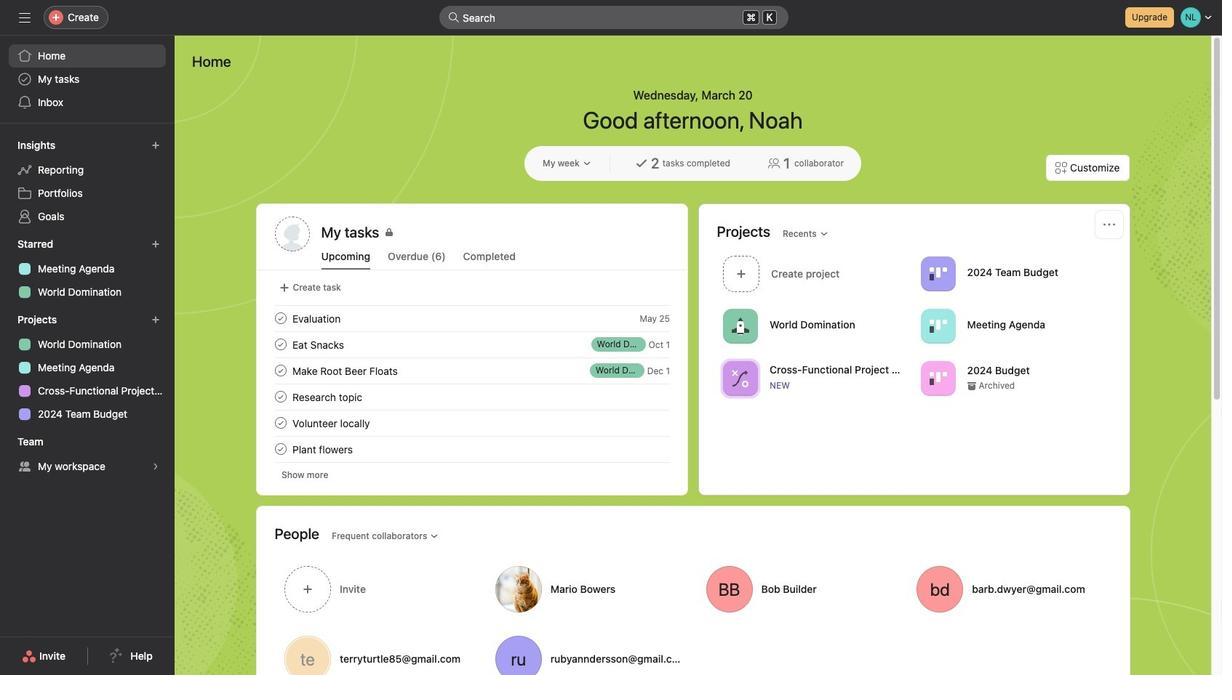 Task type: describe. For each thing, give the bounding box(es) containing it.
3 mark complete checkbox from the top
[[272, 415, 289, 432]]

mark complete image for second list item from the bottom
[[272, 388, 289, 406]]

2 board image from the top
[[929, 370, 946, 387]]

starred element
[[0, 231, 175, 307]]

insights element
[[0, 132, 175, 231]]

5 list item from the top
[[257, 436, 687, 463]]

mark complete image for third list item from the bottom of the page
[[272, 362, 289, 380]]

mark complete checkbox for 2nd list item from the top of the page
[[272, 336, 289, 354]]

Search tasks, projects, and more text field
[[439, 6, 788, 29]]

global element
[[0, 36, 175, 123]]

prominent image
[[448, 12, 460, 23]]

add profile photo image
[[275, 217, 310, 252]]

mark complete checkbox for fifth list item
[[272, 441, 289, 458]]

mark complete checkbox for 5th list item from the bottom
[[272, 310, 289, 327]]

1 list item from the top
[[257, 306, 687, 332]]



Task type: vqa. For each thing, say whether or not it's contained in the screenshot.
cell
no



Task type: locate. For each thing, give the bounding box(es) containing it.
list item
[[257, 306, 687, 332], [257, 332, 687, 358], [257, 358, 687, 384], [257, 384, 687, 410], [257, 436, 687, 463]]

rocket image
[[731, 318, 749, 335]]

Mark complete checkbox
[[272, 336, 289, 354], [272, 362, 289, 380], [272, 441, 289, 458]]

Mark complete checkbox
[[272, 310, 289, 327], [272, 388, 289, 406], [272, 415, 289, 432]]

teams element
[[0, 429, 175, 482]]

new project or portfolio image
[[151, 316, 160, 324]]

projects element
[[0, 307, 175, 429]]

3 mark complete image from the top
[[272, 441, 289, 458]]

3 mark complete checkbox from the top
[[272, 441, 289, 458]]

actions image
[[1103, 219, 1115, 231]]

mark complete image for mark complete checkbox for 2nd list item from the top of the page
[[272, 336, 289, 354]]

4 list item from the top
[[257, 384, 687, 410]]

2 mark complete checkbox from the top
[[272, 388, 289, 406]]

2 list item from the top
[[257, 332, 687, 358]]

1 vertical spatial mark complete checkbox
[[272, 388, 289, 406]]

1 vertical spatial mark complete image
[[272, 388, 289, 406]]

1 mark complete checkbox from the top
[[272, 336, 289, 354]]

2 vertical spatial mark complete image
[[272, 441, 289, 458]]

mark complete image for mark complete checkbox associated with fifth list item
[[272, 441, 289, 458]]

2 vertical spatial mark complete checkbox
[[272, 441, 289, 458]]

2 mark complete image from the top
[[272, 388, 289, 406]]

3 mark complete image from the top
[[272, 415, 289, 432]]

1 board image from the top
[[929, 318, 946, 335]]

0 vertical spatial board image
[[929, 318, 946, 335]]

line_and_symbols image
[[731, 370, 749, 387]]

0 vertical spatial mark complete checkbox
[[272, 336, 289, 354]]

None field
[[439, 6, 788, 29]]

2 vertical spatial mark complete image
[[272, 415, 289, 432]]

1 mark complete image from the top
[[272, 310, 289, 327]]

0 vertical spatial mark complete image
[[272, 310, 289, 327]]

2 mark complete image from the top
[[272, 336, 289, 354]]

1 vertical spatial mark complete checkbox
[[272, 362, 289, 380]]

1 vertical spatial mark complete image
[[272, 336, 289, 354]]

new insights image
[[151, 141, 160, 150]]

2 vertical spatial mark complete checkbox
[[272, 415, 289, 432]]

2 mark complete checkbox from the top
[[272, 362, 289, 380]]

hide sidebar image
[[19, 12, 31, 23]]

mark complete image
[[272, 362, 289, 380], [272, 388, 289, 406], [272, 415, 289, 432]]

1 vertical spatial board image
[[929, 370, 946, 387]]

mark complete image
[[272, 310, 289, 327], [272, 336, 289, 354], [272, 441, 289, 458]]

board image
[[929, 318, 946, 335], [929, 370, 946, 387]]

see details, my workspace image
[[151, 463, 160, 471]]

add items to starred image
[[151, 240, 160, 249]]

0 vertical spatial mark complete image
[[272, 362, 289, 380]]

mark complete image for mark complete option related to 5th list item from the bottom
[[272, 310, 289, 327]]

3 list item from the top
[[257, 358, 687, 384]]

mark complete checkbox for second list item from the bottom
[[272, 388, 289, 406]]

mark complete checkbox for third list item from the bottom of the page
[[272, 362, 289, 380]]

1 mark complete image from the top
[[272, 362, 289, 380]]

0 vertical spatial mark complete checkbox
[[272, 310, 289, 327]]

board image
[[929, 265, 946, 283]]

1 mark complete checkbox from the top
[[272, 310, 289, 327]]



